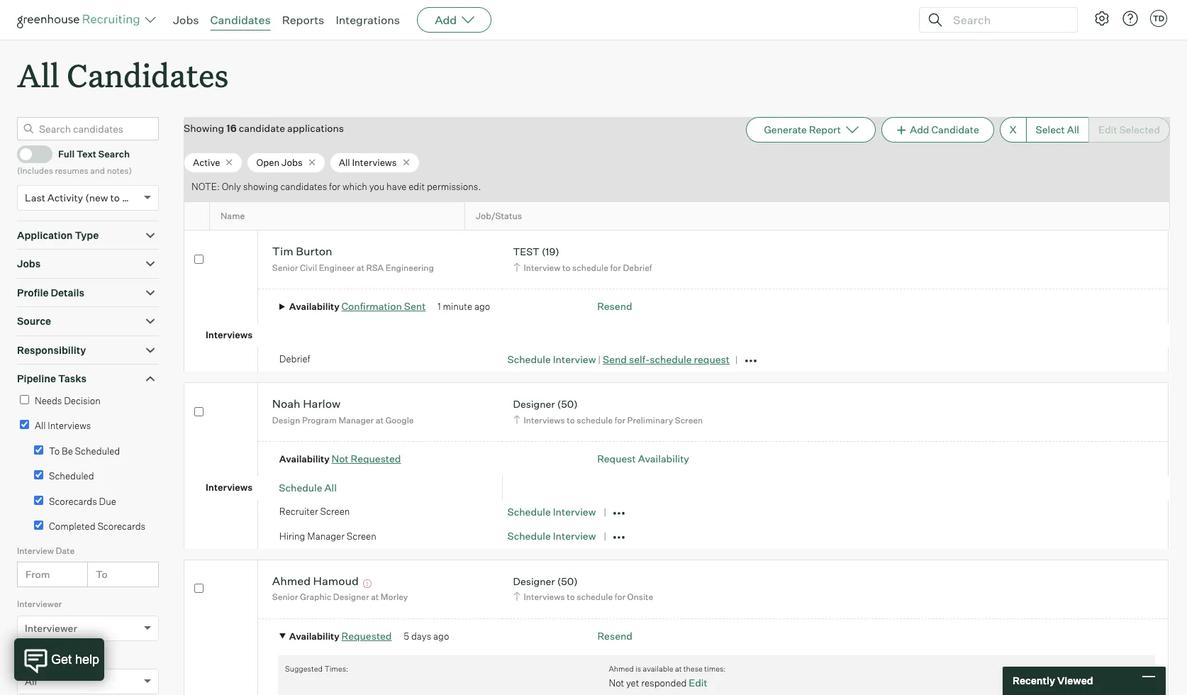 Task type: locate. For each thing, give the bounding box(es) containing it.
designer inside the designer (50) interviews to schedule for onsite
[[513, 575, 555, 588]]

schedule interview for recruiter screen
[[508, 506, 596, 518]]

(50) up "interviews to schedule for onsite" link
[[558, 575, 578, 588]]

all interviews up be
[[35, 420, 91, 432]]

1 horizontal spatial add
[[911, 124, 930, 136]]

ahmed inside ahmed is available at these times: not yet responded edit
[[609, 664, 634, 674]]

at
[[357, 263, 365, 273], [376, 415, 384, 426], [371, 592, 379, 603], [676, 664, 682, 674]]

senior down tim
[[272, 263, 298, 273]]

note: only showing candidates for which you have edit permissions.
[[192, 181, 481, 193]]

(50) for not requested
[[558, 398, 578, 410]]

availability up schedule all link
[[279, 454, 330, 465]]

candidates down jobs link
[[67, 54, 229, 96]]

1 resend from the top
[[598, 300, 633, 313]]

scorecards up "completed"
[[49, 496, 97, 507]]

not left 'yet' on the bottom
[[609, 678, 625, 689]]

1 vertical spatial debrief
[[279, 354, 310, 365]]

full
[[58, 148, 75, 160]]

0 vertical spatial interviewer
[[17, 599, 62, 610]]

1 horizontal spatial to
[[96, 569, 108, 581]]

to for last activity (new to old)
[[110, 191, 120, 203]]

2 vertical spatial screen
[[347, 531, 377, 542]]

all candidates
[[17, 54, 229, 96]]

all right 'select'
[[1068, 124, 1080, 136]]

jobs
[[173, 13, 199, 27], [282, 157, 303, 168], [17, 258, 41, 270]]

ago right days
[[434, 631, 449, 642]]

schedule for schedule all link
[[279, 482, 323, 494]]

senior left graphic
[[272, 592, 298, 603]]

request
[[598, 453, 636, 465]]

times:
[[705, 664, 726, 674]]

0 horizontal spatial add
[[435, 13, 457, 27]]

(new
[[85, 191, 108, 203]]

2 vertical spatial schedule interview link
[[508, 530, 596, 542]]

ago for requested
[[434, 631, 449, 642]]

(50) for resend
[[558, 575, 578, 588]]

1 schedule interview link from the top
[[508, 353, 596, 365]]

0 vertical spatial resend button
[[598, 300, 633, 313]]

schedule all link
[[279, 482, 337, 494]]

ahmed hamoud
[[272, 574, 359, 588]]

0 horizontal spatial jobs
[[17, 258, 41, 270]]

interviewer up availability status
[[25, 622, 77, 634]]

all inside availability status element
[[25, 676, 37, 688]]

td button
[[1151, 10, 1168, 27]]

and
[[90, 165, 105, 176]]

0 horizontal spatial to
[[49, 445, 60, 457]]

sent
[[404, 300, 426, 313]]

to left be
[[49, 445, 60, 457]]

at down the ahmed hamoud has been in onsite for more than 21 days icon
[[371, 592, 379, 603]]

candidates
[[210, 13, 271, 27], [67, 54, 229, 96]]

scheduled
[[75, 445, 120, 457], [49, 471, 94, 482]]

1 vertical spatial ago
[[434, 631, 449, 642]]

1 vertical spatial screen
[[320, 506, 350, 518]]

0 vertical spatial debrief
[[623, 263, 653, 273]]

2 schedule interview from the top
[[508, 530, 596, 542]]

1 horizontal spatial debrief
[[623, 263, 653, 273]]

profile details
[[17, 286, 84, 299]]

0 vertical spatial manager
[[339, 415, 374, 426]]

ahmed up graphic
[[272, 574, 311, 588]]

onsite
[[628, 592, 654, 603]]

0 vertical spatial senior
[[272, 263, 298, 273]]

ahmed for ahmed hamoud
[[272, 574, 311, 588]]

0 vertical spatial (50)
[[558, 398, 578, 410]]

tim burton link
[[272, 244, 333, 261]]

1 (50) from the top
[[558, 398, 578, 410]]

text
[[77, 148, 96, 160]]

designer inside the designer (50) interviews to schedule for preliminary screen
[[513, 398, 555, 410]]

noah harlow design program manager at google
[[272, 397, 414, 426]]

last
[[25, 191, 45, 203]]

send self-schedule request link
[[603, 353, 730, 365]]

to
[[49, 445, 60, 457], [96, 569, 108, 581]]

activity
[[47, 191, 83, 203]]

type
[[75, 229, 99, 241]]

(includes
[[17, 165, 53, 176]]

candidates right jobs link
[[210, 13, 271, 27]]

1 vertical spatial senior
[[272, 592, 298, 603]]

schedule interview for hiring manager screen
[[508, 530, 596, 542]]

have
[[387, 181, 407, 193]]

all interviews up you
[[339, 157, 397, 168]]

1 vertical spatial requested
[[342, 630, 392, 642]]

generate report button
[[747, 117, 876, 143]]

ahmed for ahmed is available at these times: not yet responded edit
[[609, 664, 634, 674]]

0 vertical spatial schedule interview link
[[508, 353, 596, 365]]

1 vertical spatial all interviews
[[35, 420, 91, 432]]

is
[[636, 664, 642, 674]]

schedule interview link for harlow
[[508, 506, 596, 518]]

schedule inside test (19) interview to schedule for debrief
[[573, 263, 609, 273]]

requested left 5
[[342, 630, 392, 642]]

at left these
[[676, 664, 682, 674]]

1 vertical spatial ahmed
[[609, 664, 634, 674]]

jobs up profile
[[17, 258, 41, 270]]

interviews inside the designer (50) interviews to schedule for preliminary screen
[[524, 415, 565, 426]]

add inside add candidate link
[[911, 124, 930, 136]]

tim burton senior civil engineer at rsa engineering
[[272, 244, 434, 273]]

ahmed is available at these times: not yet responded edit
[[609, 664, 726, 689]]

1 vertical spatial manager
[[307, 531, 345, 542]]

for inside test (19) interview to schedule for debrief
[[611, 263, 622, 273]]

add button
[[417, 7, 492, 33]]

2 vertical spatial jobs
[[17, 258, 41, 270]]

0 vertical spatial all interviews
[[339, 157, 397, 168]]

0 vertical spatial designer
[[513, 398, 555, 410]]

2 (50) from the top
[[558, 575, 578, 588]]

graphic
[[300, 592, 332, 603]]

schedule for designer (50) interviews to schedule for onsite
[[577, 592, 613, 603]]

add for add
[[435, 13, 457, 27]]

all up recruiter screen
[[325, 482, 337, 494]]

scorecards down "due"
[[98, 521, 146, 532]]

integrations link
[[336, 13, 400, 27]]

pipeline
[[17, 373, 56, 385]]

manager down recruiter screen
[[307, 531, 345, 542]]

1 vertical spatial not
[[609, 678, 625, 689]]

1 resend button from the top
[[598, 300, 633, 313]]

2 horizontal spatial jobs
[[282, 157, 303, 168]]

0 vertical spatial ago
[[475, 301, 491, 313]]

to inside the designer (50) interviews to schedule for onsite
[[567, 592, 575, 603]]

1 horizontal spatial not
[[609, 678, 625, 689]]

requested down google
[[351, 453, 401, 465]]

0 horizontal spatial ago
[[434, 631, 449, 642]]

Search candidates field
[[17, 117, 159, 141]]

resend for confirmation sent
[[598, 300, 633, 313]]

1 vertical spatial resend button
[[598, 630, 633, 642]]

due
[[99, 496, 116, 507]]

resend button for requested
[[598, 630, 633, 642]]

2 schedule interview link from the top
[[508, 506, 596, 518]]

for
[[329, 181, 341, 193], [611, 263, 622, 273], [615, 415, 626, 426], [615, 592, 626, 603]]

0 vertical spatial add
[[435, 13, 457, 27]]

schedule
[[573, 263, 609, 273], [650, 353, 692, 365], [577, 415, 613, 426], [577, 592, 613, 603]]

not up schedule all link
[[332, 453, 349, 465]]

1 vertical spatial schedule interview link
[[508, 506, 596, 518]]

tim
[[272, 244, 294, 259]]

candidate reports are now available! apply filters and select "view in app" element
[[747, 117, 876, 143]]

to down completed scorecards
[[96, 569, 108, 581]]

1 horizontal spatial ahmed
[[609, 664, 634, 674]]

date
[[56, 545, 75, 556]]

add inside "add" popup button
[[435, 13, 457, 27]]

resend button down onsite
[[598, 630, 633, 642]]

3 schedule interview link from the top
[[508, 530, 596, 542]]

for inside the designer (50) interviews to schedule for onsite
[[615, 592, 626, 603]]

interviewer
[[17, 599, 62, 610], [25, 622, 77, 634]]

to inside the designer (50) interviews to schedule for preliminary screen
[[567, 415, 575, 426]]

completed scorecards
[[49, 521, 146, 532]]

screen inside the designer (50) interviews to schedule for preliminary screen
[[675, 415, 703, 426]]

all down availability status
[[25, 676, 37, 688]]

google
[[386, 415, 414, 426]]

1 vertical spatial schedule interview
[[508, 530, 596, 542]]

greenhouse recruiting image
[[17, 11, 145, 28]]

2 resend from the top
[[598, 630, 633, 642]]

1 horizontal spatial ago
[[475, 301, 491, 313]]

designer (50) interviews to schedule for preliminary screen
[[513, 398, 703, 426]]

|
[[598, 354, 601, 365]]

search
[[98, 148, 130, 160]]

permissions.
[[427, 181, 481, 193]]

preliminary
[[628, 415, 674, 426]]

pipeline tasks
[[17, 373, 87, 385]]

senior graphic designer at morley
[[272, 592, 408, 603]]

1 schedule interview from the top
[[508, 506, 596, 518]]

(50) inside the designer (50) interviews to schedule for onsite
[[558, 575, 578, 588]]

1 vertical spatial to
[[96, 569, 108, 581]]

1 vertical spatial resend
[[598, 630, 633, 642]]

0 vertical spatial ahmed
[[272, 574, 311, 588]]

0 vertical spatial schedule interview
[[508, 506, 596, 518]]

2 resend button from the top
[[598, 630, 633, 642]]

jobs right open
[[282, 157, 303, 168]]

to inside test (19) interview to schedule for debrief
[[563, 263, 571, 273]]

tasks
[[58, 373, 87, 385]]

schedule for test (19) interview to schedule for debrief
[[573, 263, 609, 273]]

schedule interview link for burton
[[508, 353, 596, 365]]

5
[[404, 631, 410, 642]]

senior inside tim burton senior civil engineer at rsa engineering
[[272, 263, 298, 273]]

manager right program
[[339, 415, 374, 426]]

interviews inside the designer (50) interviews to schedule for onsite
[[524, 592, 565, 603]]

suggested
[[285, 664, 323, 674]]

at inside 'noah harlow design program manager at google'
[[376, 415, 384, 426]]

jobs left the candidates link
[[173, 13, 199, 27]]

from
[[26, 569, 50, 581]]

1 vertical spatial scorecards
[[98, 521, 146, 532]]

confirmation sent button
[[342, 300, 426, 313]]

resend button down interview to schedule for debrief link
[[598, 300, 633, 313]]

availability status element
[[17, 651, 159, 695]]

scheduled right be
[[75, 445, 120, 457]]

hiring
[[279, 531, 305, 542]]

edit
[[689, 677, 708, 689]]

add candidate
[[911, 124, 980, 136]]

schedule inside the designer (50) interviews to schedule for preliminary screen
[[577, 415, 613, 426]]

all interviews
[[339, 157, 397, 168], [35, 420, 91, 432]]

1 horizontal spatial scorecards
[[98, 521, 146, 532]]

candidates
[[281, 181, 327, 193]]

All Interviews checkbox
[[20, 420, 29, 429]]

0 horizontal spatial ahmed
[[272, 574, 311, 588]]

1 vertical spatial designer
[[513, 575, 555, 588]]

scheduled down be
[[49, 471, 94, 482]]

interview inside test (19) interview to schedule for debrief
[[524, 263, 561, 273]]

select
[[1036, 124, 1066, 136]]

1 senior from the top
[[272, 263, 298, 273]]

schedule inside the designer (50) interviews to schedule for onsite
[[577, 592, 613, 603]]

(50) inside the designer (50) interviews to schedule for preliminary screen
[[558, 398, 578, 410]]

0 vertical spatial screen
[[675, 415, 703, 426]]

senior
[[272, 263, 298, 273], [272, 592, 298, 603]]

at left rsa
[[357, 263, 365, 273]]

availability inside availability not requested
[[279, 454, 330, 465]]

0 vertical spatial to
[[49, 445, 60, 457]]

resend for requested
[[598, 630, 633, 642]]

screen
[[675, 415, 703, 426], [320, 506, 350, 518], [347, 531, 377, 542]]

(19)
[[542, 246, 560, 258]]

screen up hiring manager screen
[[320, 506, 350, 518]]

schedule for first 'schedule interview' link from the bottom
[[508, 530, 551, 542]]

profile
[[17, 286, 49, 299]]

0 horizontal spatial debrief
[[279, 354, 310, 365]]

generate report
[[765, 124, 842, 136]]

0 vertical spatial scorecards
[[49, 496, 97, 507]]

configure image
[[1094, 10, 1111, 27]]

select all link
[[1027, 117, 1089, 143]]

Scheduled checkbox
[[34, 471, 43, 480]]

0 vertical spatial not
[[332, 453, 349, 465]]

for inside the designer (50) interviews to schedule for preliminary screen
[[615, 415, 626, 426]]

to for to be scheduled
[[49, 445, 60, 457]]

for for designer (50) interviews to schedule for onsite
[[615, 592, 626, 603]]

screen up the ahmed hamoud has been in onsite for more than 21 days icon
[[347, 531, 377, 542]]

1 vertical spatial add
[[911, 124, 930, 136]]

interviews
[[352, 157, 397, 168], [206, 330, 253, 341], [524, 415, 565, 426], [48, 420, 91, 432], [206, 482, 253, 494], [524, 592, 565, 603]]

1 vertical spatial (50)
[[558, 575, 578, 588]]

manager inside 'noah harlow design program manager at google'
[[339, 415, 374, 426]]

engineer
[[319, 263, 355, 273]]

ahmed hamoud has been in onsite for more than 21 days image
[[361, 580, 374, 588]]

resend down onsite
[[598, 630, 633, 642]]

To Be Scheduled checkbox
[[34, 445, 43, 455]]

1
[[438, 301, 441, 313]]

all right all interviews option
[[35, 420, 46, 432]]

add for add candidate
[[911, 124, 930, 136]]

ago right minute
[[475, 301, 491, 313]]

interviewer down from
[[17, 599, 62, 610]]

(50) up 'interviews to schedule for preliminary screen' link
[[558, 398, 578, 410]]

1 horizontal spatial jobs
[[173, 13, 199, 27]]

None checkbox
[[194, 255, 203, 264], [194, 407, 203, 417], [194, 584, 203, 594], [194, 255, 203, 264], [194, 407, 203, 417], [194, 584, 203, 594]]

harlow
[[303, 397, 341, 411]]

Completed Scorecards checkbox
[[34, 521, 43, 530]]

0 vertical spatial jobs
[[173, 13, 199, 27]]

screen right preliminary at the bottom right of page
[[675, 415, 703, 426]]

schedule for designer (50) interviews to schedule for preliminary screen
[[577, 415, 613, 426]]

0 vertical spatial resend
[[598, 300, 633, 313]]

at left google
[[376, 415, 384, 426]]

ahmed left is
[[609, 664, 634, 674]]

Scorecards Due checkbox
[[34, 496, 43, 505]]

resend down interview to schedule for debrief link
[[598, 300, 633, 313]]

1 vertical spatial jobs
[[282, 157, 303, 168]]



Task type: vqa. For each thing, say whether or not it's contained in the screenshot.
middle the Name
no



Task type: describe. For each thing, give the bounding box(es) containing it.
0 horizontal spatial all interviews
[[35, 420, 91, 432]]

needs
[[35, 395, 62, 406]]

last activity (new to old) option
[[25, 191, 140, 203]]

to for to
[[96, 569, 108, 581]]

at inside ahmed is available at these times: not yet responded edit
[[676, 664, 682, 674]]

to for designer (50) interviews to schedule for onsite
[[567, 592, 575, 603]]

add candidate link
[[882, 117, 995, 143]]

schedule for harlow's 'schedule interview' link
[[508, 506, 551, 518]]

designer (50) interviews to schedule for onsite
[[513, 575, 654, 603]]

which
[[343, 181, 367, 193]]

request
[[694, 353, 730, 365]]

to for designer (50) interviews to schedule for preliminary screen
[[567, 415, 575, 426]]

schedule interview | send self-schedule request
[[508, 353, 730, 365]]

confirmation sent
[[342, 300, 426, 313]]

0 horizontal spatial scorecards
[[49, 496, 97, 507]]

request availability
[[598, 453, 690, 465]]

candidate
[[932, 124, 980, 136]]

full text search (includes resumes and notes)
[[17, 148, 132, 176]]

td
[[1154, 13, 1165, 23]]

checkmark image
[[23, 148, 34, 158]]

civil
[[300, 263, 317, 273]]

interviewer element
[[17, 598, 159, 651]]

Search text field
[[950, 10, 1065, 30]]

be
[[62, 445, 73, 457]]

only
[[222, 181, 241, 193]]

schedule all
[[279, 482, 337, 494]]

showing 16 candidate applications
[[184, 122, 344, 134]]

times:
[[325, 664, 349, 674]]

send
[[603, 353, 627, 365]]

resumes
[[55, 165, 88, 176]]

details
[[51, 286, 84, 299]]

16
[[226, 122, 237, 134]]

interviews to schedule for preliminary screen link
[[511, 414, 707, 427]]

confirmation
[[342, 300, 402, 313]]

availability not requested
[[279, 453, 401, 465]]

2 vertical spatial designer
[[333, 592, 369, 603]]

applications
[[287, 122, 344, 134]]

last activity (new to old)
[[25, 191, 140, 203]]

name
[[221, 211, 245, 221]]

test (19) interview to schedule for debrief
[[513, 246, 653, 273]]

to for test (19) interview to schedule for debrief
[[563, 263, 571, 273]]

for for designer (50) interviews to schedule for preliminary screen
[[615, 415, 626, 426]]

ahmed hamoud link
[[272, 574, 359, 590]]

for for test (19) interview to schedule for debrief
[[611, 263, 622, 273]]

recently viewed
[[1013, 675, 1094, 687]]

at inside tim burton senior civil engineer at rsa engineering
[[357, 263, 365, 273]]

select all
[[1036, 124, 1080, 136]]

showing
[[184, 122, 224, 134]]

note:
[[192, 181, 220, 193]]

1 horizontal spatial all interviews
[[339, 157, 397, 168]]

hamoud
[[313, 574, 359, 588]]

2 senior from the top
[[272, 592, 298, 603]]

not inside ahmed is available at these times: not yet responded edit
[[609, 678, 625, 689]]

availability up suggested times:
[[289, 631, 340, 642]]

designer for not requested
[[513, 398, 555, 410]]

design
[[272, 415, 300, 426]]

recently
[[1013, 675, 1056, 687]]

request availability button
[[598, 453, 690, 465]]

reports
[[282, 13, 325, 27]]

showing
[[243, 181, 279, 193]]

completed
[[49, 521, 95, 532]]

noah harlow link
[[272, 397, 341, 413]]

test
[[513, 246, 540, 258]]

generate
[[765, 124, 807, 136]]

job/status
[[476, 211, 522, 221]]

interview date
[[17, 545, 75, 556]]

0 vertical spatial scheduled
[[75, 445, 120, 457]]

engineering
[[386, 263, 434, 273]]

x link
[[1000, 117, 1027, 143]]

availability down preliminary at the bottom right of page
[[638, 453, 690, 465]]

ago for confirmation sent
[[475, 301, 491, 313]]

burton
[[296, 244, 333, 259]]

edit
[[409, 181, 425, 193]]

viewed
[[1058, 675, 1094, 687]]

interviews to schedule for onsite link
[[511, 591, 657, 604]]

1 vertical spatial candidates
[[67, 54, 229, 96]]

morley
[[381, 592, 408, 603]]

jobs link
[[173, 13, 199, 27]]

suggested times:
[[285, 664, 349, 674]]

hiring manager screen
[[279, 531, 377, 542]]

1 vertical spatial interviewer
[[25, 622, 77, 634]]

all down greenhouse recruiting image
[[17, 54, 59, 96]]

availability down civil
[[289, 301, 340, 313]]

active
[[193, 157, 220, 168]]

resend button for confirmation sent
[[598, 300, 633, 313]]

availability left the 'status'
[[17, 653, 61, 663]]

x
[[1010, 124, 1017, 136]]

all up 'note: only showing candidates for which you have edit permissions.'
[[339, 157, 350, 168]]

rsa
[[366, 263, 384, 273]]

you
[[370, 181, 385, 193]]

these
[[684, 664, 703, 674]]

candidate
[[239, 122, 285, 134]]

needs decision
[[35, 395, 101, 406]]

0 vertical spatial requested
[[351, 453, 401, 465]]

interview to schedule for debrief link
[[511, 261, 656, 275]]

designer for resend
[[513, 575, 555, 588]]

open
[[257, 157, 280, 168]]

0 vertical spatial candidates
[[210, 13, 271, 27]]

program
[[302, 415, 337, 426]]

candidates link
[[210, 13, 271, 27]]

scorecards due
[[49, 496, 116, 507]]

availability status
[[17, 653, 89, 663]]

integrations
[[336, 13, 400, 27]]

Needs Decision checkbox
[[20, 395, 29, 404]]

notes)
[[107, 165, 132, 176]]

5 days ago
[[404, 631, 449, 642]]

debrief inside test (19) interview to schedule for debrief
[[623, 263, 653, 273]]

decision
[[64, 395, 101, 406]]

all inside select all link
[[1068, 124, 1080, 136]]

available
[[643, 664, 674, 674]]

0 horizontal spatial not
[[332, 453, 349, 465]]

to be scheduled
[[49, 445, 120, 457]]

responsibility
[[17, 344, 86, 356]]

1 vertical spatial scheduled
[[49, 471, 94, 482]]



